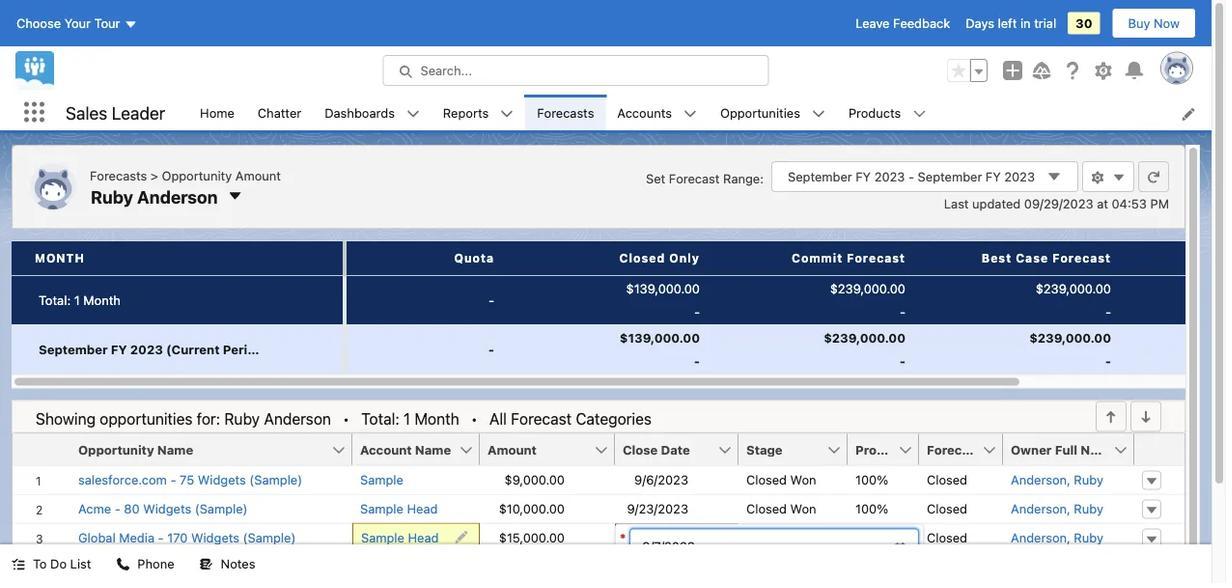 Task type: describe. For each thing, give the bounding box(es) containing it.
ruby anderson button
[[90, 184, 250, 208]]

left
[[998, 16, 1017, 30]]

0 vertical spatial head
[[407, 502, 438, 516]]

account name element
[[352, 434, 491, 466]]

anderson inside "status"
[[264, 409, 331, 428]]

salesforce.com - 1,000 widgets (sample)
[[78, 560, 320, 574]]

close date element
[[615, 434, 750, 466]]

action element
[[1135, 434, 1185, 466]]

2023 for period)
[[130, 342, 163, 356]]

0 vertical spatial $139,000.00 -
[[626, 281, 700, 319]]

1,000
[[180, 560, 212, 574]]

set forecast range:
[[646, 171, 764, 185]]

forecast for commit forecast
[[847, 251, 906, 265]]

2023 for september
[[875, 169, 905, 184]]

owner full name button
[[1003, 434, 1117, 465]]

salesforce.com - 75 widgets (sample)
[[78, 472, 302, 487]]

amount inside button
[[488, 442, 537, 457]]

commit
[[792, 251, 843, 265]]

leader
[[112, 102, 165, 123]]

9/23/2023
[[627, 502, 688, 516]]

75
[[180, 472, 194, 487]]

month
[[35, 251, 85, 265]]

closed won for $9,000.00
[[746, 472, 817, 487]]

chatter
[[258, 105, 301, 119]]

>
[[150, 168, 158, 182]]

to do list button
[[0, 545, 103, 583]]

30
[[1076, 16, 1093, 30]]

1 • from the left
[[343, 409, 350, 428]]

forecasts for forecasts > opportunity amount
[[90, 168, 147, 182]]

only
[[669, 251, 700, 265]]

- up probability (%) element
[[900, 353, 906, 368]]

chatter link
[[246, 95, 313, 130]]

3 closed won from the top
[[746, 531, 817, 545]]

salesforce.com for salesforce.com - 1,000 widgets (sample)
[[78, 560, 167, 574]]

last
[[944, 196, 969, 211]]

total:
[[361, 409, 400, 428]]

full
[[1055, 442, 1078, 457]]

to
[[33, 557, 47, 571]]

(sample) up notes
[[243, 531, 296, 545]]

(sample) for salesforce.com - 75 widgets (sample)
[[250, 472, 302, 487]]

buy now
[[1128, 16, 1180, 30]]

stage
[[746, 442, 783, 457]]

owner full name
[[1011, 442, 1117, 457]]

days
[[966, 16, 995, 30]]

0 vertical spatial sample head
[[360, 502, 438, 516]]

salesforce.com for salesforce.com - 75 widgets (sample)
[[78, 472, 167, 487]]

- up owner full name element
[[1105, 353, 1111, 368]]

- left 75
[[170, 472, 176, 487]]

item number image
[[13, 434, 70, 465]]

opportunity name
[[78, 442, 193, 457]]

salesforce.com - 75 widgets (sample) link
[[78, 471, 302, 489]]

04:53
[[1112, 196, 1147, 211]]

now
[[1154, 16, 1180, 30]]

case
[[1016, 251, 1049, 265]]

categories
[[576, 409, 652, 428]]

widgets for 75
[[198, 472, 246, 487]]

trial
[[1034, 16, 1057, 30]]

set
[[646, 171, 666, 185]]

showing opportunities for: ruby anderson
[[36, 409, 331, 428]]

closed won for $10,000.00
[[746, 502, 817, 516]]

name for opportunity name
[[157, 442, 193, 457]]

ruby for first 'anderson, ruby' link from the bottom
[[1074, 531, 1104, 545]]

1 horizontal spatial text default image
[[1047, 169, 1062, 184]]

september for september fy 2023 - september fy 2023
[[788, 169, 852, 184]]

fy for september
[[856, 169, 871, 184]]

to do list
[[33, 557, 91, 571]]

anderson inside button
[[137, 186, 218, 207]]

close
[[623, 442, 658, 457]]

(current
[[166, 342, 220, 356]]

$9,000.00
[[505, 472, 565, 487]]

dashboards link
[[313, 95, 406, 130]]

widgets for 1,000
[[215, 560, 264, 574]]

fy for period)
[[111, 342, 127, 356]]

1 vertical spatial $139,000.00
[[620, 330, 700, 345]]

acme
[[78, 502, 111, 516]]

range:
[[723, 171, 764, 185]]

forecast for set forecast range:
[[669, 171, 720, 185]]

- left 1,000
[[170, 560, 176, 574]]

commit forecast
[[792, 251, 906, 265]]

ruby for $9,000.00's 'anderson, ruby' link
[[1074, 472, 1104, 487]]

widgets for 80
[[143, 502, 191, 516]]

text default image up at
[[1091, 171, 1105, 185]]

accounts
[[617, 105, 672, 119]]

notes button
[[188, 545, 267, 583]]

acme - 80 widgets (sample)
[[78, 502, 248, 516]]

in
[[1021, 16, 1031, 30]]

100% for $10,000.00
[[856, 502, 888, 516]]

1 vertical spatial sample head link
[[361, 528, 439, 547]]

opportunities
[[720, 105, 800, 119]]

1
[[404, 409, 411, 428]]

home
[[200, 105, 235, 119]]

forecasts for forecasts
[[537, 105, 594, 119]]

status containing showing opportunities for: ruby anderson
[[36, 407, 652, 430]]

anderson, ruby link for $10,000.00
[[1011, 500, 1104, 518]]

3 anderson, ruby from the top
[[1011, 531, 1104, 545]]

global
[[78, 531, 116, 545]]

anderson, ruby link for $9,000.00
[[1011, 471, 1104, 489]]

item number element
[[13, 434, 70, 466]]

$10,000.00
[[499, 502, 565, 516]]

- up the all
[[488, 342, 494, 356]]

account name
[[360, 442, 451, 457]]

3 anderson, from the top
[[1011, 531, 1071, 545]]

text default image inside phone button
[[116, 558, 130, 571]]

accounts link
[[606, 95, 684, 130]]

september fy 2023 (current period)
[[39, 342, 269, 356]]

cell containing 9/7/2023
[[615, 523, 924, 568]]

*
[[620, 531, 626, 545]]

anderson, ruby for $10,000.00
[[1011, 502, 1104, 516]]

1 row from the top
[[12, 276, 1226, 324]]

search...
[[421, 63, 472, 78]]

close date button
[[615, 434, 717, 465]]

2 horizontal spatial 2023
[[1004, 169, 1035, 184]]

best case forecast
[[982, 251, 1111, 265]]

grid containing opportunity name
[[13, 434, 1185, 583]]

all
[[490, 409, 507, 428]]

showing
[[36, 409, 96, 428]]



Task type: vqa. For each thing, say whether or not it's contained in the screenshot.
2nd Won
yes



Task type: locate. For each thing, give the bounding box(es) containing it.
anderson, for $9,000.00
[[1011, 472, 1071, 487]]

(sample) down "salesforce.com - 75 widgets (sample)" link
[[195, 502, 248, 516]]

1 vertical spatial forecasts
[[90, 168, 147, 182]]

1 vertical spatial won
[[790, 502, 817, 516]]

text default image inside the products list item
[[913, 107, 926, 121]]

2 vertical spatial 100%
[[856, 531, 888, 545]]

reports list item
[[432, 95, 525, 130]]

reports link
[[432, 95, 500, 130]]

1 won from the top
[[790, 472, 817, 487]]

feedback
[[893, 16, 950, 30]]

days left in trial
[[966, 16, 1057, 30]]

opportunity up the ruby anderson button
[[162, 168, 232, 182]]

buy now button
[[1112, 8, 1196, 39]]

last updated 09/29/2023 at 04:53 pm
[[944, 196, 1169, 211]]

global media - 170 widgets (sample)
[[78, 531, 296, 545]]

date
[[661, 442, 690, 457]]

for:
[[197, 409, 220, 428]]

2 vertical spatial closed won
[[746, 531, 817, 545]]

0 vertical spatial 100%
[[856, 472, 888, 487]]

2 vertical spatial anderson,
[[1011, 531, 1071, 545]]

opportunities list item
[[709, 95, 837, 130]]

- left 170
[[158, 531, 164, 545]]

2023 down the products list item
[[875, 169, 905, 184]]

september up showing
[[39, 342, 108, 356]]

2 won from the top
[[790, 502, 817, 516]]

salesforce.com up 80
[[78, 472, 167, 487]]

1 horizontal spatial september
[[788, 169, 852, 184]]

opportunity
[[162, 168, 232, 182], [78, 442, 154, 457]]

forecast for all forecast categories
[[511, 409, 572, 428]]

opportunity name button
[[70, 434, 331, 465]]

forecast up amount button
[[511, 409, 572, 428]]

2 vertical spatial sample
[[361, 530, 405, 545]]

1 vertical spatial 100%
[[856, 502, 888, 516]]

$239,000.00 -
[[830, 281, 906, 319], [1036, 281, 1111, 319], [824, 330, 906, 368], [1030, 330, 1111, 368]]

leave feedback link
[[856, 16, 950, 30]]

0 horizontal spatial opportunity
[[78, 442, 154, 457]]

probability (%) element
[[848, 434, 931, 466]]

acme - 80 widgets (sample) link
[[78, 500, 248, 518]]

ruby inside "status"
[[224, 409, 260, 428]]

2 vertical spatial anderson, ruby
[[1011, 531, 1104, 545]]

100%
[[856, 472, 888, 487], [856, 502, 888, 516], [856, 531, 888, 545]]

cell
[[615, 523, 924, 568], [352, 552, 480, 581], [480, 552, 615, 581], [615, 552, 739, 581], [739, 552, 848, 581], [848, 552, 919, 581], [919, 552, 1003, 581], [1003, 552, 1135, 581], [1135, 552, 1185, 581], [13, 581, 70, 583], [352, 581, 480, 583], [480, 581, 615, 583], [615, 581, 739, 583], [739, 581, 848, 583], [848, 581, 919, 583], [919, 581, 1003, 583], [1003, 581, 1135, 583], [1135, 581, 1185, 583]]

0 vertical spatial amount
[[235, 168, 281, 182]]

september up last
[[918, 169, 982, 184]]

$239,000.00
[[830, 281, 906, 295], [1036, 281, 1111, 295], [824, 330, 906, 345], [1030, 330, 1111, 345]]

widgets right 1,000
[[215, 560, 264, 574]]

ruby inside button
[[91, 186, 133, 207]]

$139,000.00 -
[[626, 281, 700, 319], [620, 330, 700, 368]]

1 horizontal spatial 2023
[[875, 169, 905, 184]]

1 horizontal spatial forecasts
[[537, 105, 594, 119]]

row
[[12, 276, 1226, 324], [12, 324, 1226, 373]]

1 vertical spatial head
[[408, 530, 439, 545]]

leave
[[856, 16, 890, 30]]

1 vertical spatial $139,000.00 -
[[620, 330, 700, 368]]

1 vertical spatial sample head
[[361, 530, 439, 545]]

amount element
[[480, 434, 627, 466]]

1 horizontal spatial •
[[471, 409, 478, 428]]

text default image inside 'accounts' list item
[[684, 107, 697, 121]]

sample for top sample head link
[[360, 502, 404, 516]]

2023 left (current
[[130, 342, 163, 356]]

ruby for $10,000.00 'anderson, ruby' link
[[1074, 502, 1104, 516]]

list containing home
[[188, 95, 1212, 130]]

reports
[[443, 105, 489, 119]]

opportunity down opportunities on the bottom left of the page
[[78, 442, 154, 457]]

amount down the all
[[488, 442, 537, 457]]

9/7/2023
[[636, 531, 688, 545]]

name inside 'button'
[[415, 442, 451, 457]]

forecasts > opportunity amount
[[90, 168, 281, 182]]

group
[[947, 59, 988, 82]]

(sample) for acme - 80 widgets (sample)
[[195, 502, 248, 516]]

fy left (current
[[111, 342, 127, 356]]

2 row from the top
[[12, 324, 1226, 373]]

$139,000.00 - up categories
[[620, 330, 700, 368]]

won for $9,000.00
[[790, 472, 817, 487]]

forecast right case
[[1053, 251, 1111, 265]]

text default image left notes
[[200, 558, 213, 571]]

phone
[[137, 557, 174, 571]]

2023 inside button
[[130, 342, 163, 356]]

best
[[982, 251, 1012, 265]]

opportunity inside opportunity name button
[[78, 442, 154, 457]]

anderson left total:
[[264, 409, 331, 428]]

text default image down media
[[116, 558, 130, 571]]

sample for sample head link to the bottom
[[361, 530, 405, 545]]

text default image inside opportunities list item
[[812, 107, 826, 121]]

1 anderson, from the top
[[1011, 472, 1071, 487]]

quota
[[454, 251, 494, 265]]

opportunities
[[100, 409, 193, 428]]

opportunity name element
[[70, 434, 364, 466]]

- down "commit forecast"
[[900, 304, 906, 319]]

0 vertical spatial anderson,
[[1011, 472, 1071, 487]]

forecast right set
[[669, 171, 720, 185]]

closed won
[[746, 472, 817, 487], [746, 502, 817, 516], [746, 531, 817, 545]]

0 vertical spatial forecasts
[[537, 105, 594, 119]]

products
[[849, 105, 901, 119]]

close date
[[623, 442, 690, 457]]

9/6/2023
[[634, 472, 688, 487]]

sales
[[66, 102, 107, 123]]

row down the closed only at the top right of page
[[12, 276, 1226, 324]]

1 vertical spatial closed won
[[746, 502, 817, 516]]

row up categories
[[12, 324, 1226, 373]]

1 vertical spatial sample
[[360, 502, 404, 516]]

(sample) right notes
[[267, 560, 320, 574]]

home link
[[188, 95, 246, 130]]

leave feedback
[[856, 16, 950, 30]]

products list item
[[837, 95, 938, 130]]

1 vertical spatial amount
[[488, 442, 537, 457]]

stage button
[[739, 434, 827, 465]]

notes
[[221, 557, 255, 571]]

2 anderson, ruby link from the top
[[1011, 500, 1104, 518]]

ruby anderson
[[91, 186, 218, 207]]

1 vertical spatial opportunity
[[78, 442, 154, 457]]

2 horizontal spatial september
[[918, 169, 982, 184]]

text default image inside the to do list button
[[12, 558, 25, 571]]

amount down chatter link
[[235, 168, 281, 182]]

dashboards list item
[[313, 95, 432, 130]]

0 horizontal spatial amount
[[235, 168, 281, 182]]

forecast
[[669, 171, 720, 185], [847, 251, 906, 265], [1053, 251, 1111, 265], [511, 409, 572, 428]]

2023
[[875, 169, 905, 184], [1004, 169, 1035, 184], [130, 342, 163, 356]]

widgets down opportunity name element
[[198, 472, 246, 487]]

september fy 2023 - september fy 2023
[[788, 169, 1035, 184]]

0 horizontal spatial 2023
[[130, 342, 163, 356]]

2 anderson, from the top
[[1011, 502, 1071, 516]]

- down only
[[694, 304, 700, 319]]

2 vertical spatial won
[[790, 531, 817, 545]]

owner full name element
[[1003, 434, 1146, 466]]

1 horizontal spatial opportunity
[[162, 168, 232, 182]]

owner
[[1011, 442, 1052, 457]]

anderson, for $10,000.00
[[1011, 502, 1071, 516]]

sample head link
[[360, 500, 438, 518], [361, 528, 439, 547]]

won for $10,000.00
[[790, 502, 817, 516]]

80
[[124, 502, 140, 516]]

anderson, ruby for $9,000.00
[[1011, 472, 1104, 487]]

0 horizontal spatial september
[[39, 342, 108, 356]]

$15,000.00
[[499, 531, 565, 545]]

updated
[[972, 196, 1021, 211]]

sample
[[360, 472, 404, 487], [360, 502, 404, 516], [361, 530, 405, 545]]

status
[[36, 407, 652, 430]]

0 horizontal spatial •
[[343, 409, 350, 428]]

3 anderson, ruby link from the top
[[1011, 529, 1104, 547]]

widgets up 170
[[143, 502, 191, 516]]

1 100% from the top
[[856, 472, 888, 487]]

september for september fy 2023 (current period)
[[39, 342, 108, 356]]

name inside button
[[157, 442, 193, 457]]

(sample) for salesforce.com - 1,000 widgets (sample)
[[267, 560, 320, 574]]

pm
[[1151, 196, 1169, 211]]

global media - 170 widgets (sample) link
[[78, 529, 296, 547]]

buy
[[1128, 16, 1151, 30]]

0 vertical spatial closed won
[[746, 472, 817, 487]]

september inside button
[[39, 342, 108, 356]]

forecasts left >
[[90, 168, 147, 182]]

1 anderson, ruby link from the top
[[1011, 471, 1104, 489]]

2 vertical spatial anderson, ruby link
[[1011, 529, 1104, 547]]

3 100% from the top
[[856, 531, 888, 545]]

fy up updated
[[986, 169, 1001, 184]]

1 horizontal spatial fy
[[856, 169, 871, 184]]

1 horizontal spatial amount
[[488, 442, 537, 457]]

accounts list item
[[606, 95, 709, 130]]

2 horizontal spatial fy
[[986, 169, 1001, 184]]

2023 up updated
[[1004, 169, 1035, 184]]

anderson, ruby link
[[1011, 471, 1104, 489], [1011, 500, 1104, 518], [1011, 529, 1104, 547]]

1 name from the left
[[157, 442, 193, 457]]

1 vertical spatial anderson,
[[1011, 502, 1071, 516]]

0 horizontal spatial fy
[[111, 342, 127, 356]]

• left total:
[[343, 409, 350, 428]]

at
[[1097, 196, 1108, 211]]

1 vertical spatial salesforce.com
[[78, 560, 167, 574]]

sales leader
[[66, 102, 165, 123]]

period)
[[223, 342, 269, 356]]

salesforce.com down media
[[78, 560, 167, 574]]

september right range:
[[788, 169, 852, 184]]

forecasts
[[537, 105, 594, 119], [90, 168, 147, 182]]

amount button
[[480, 434, 594, 465]]

- down the products list item
[[909, 169, 914, 184]]

ruby
[[91, 186, 133, 207], [224, 409, 260, 428], [1074, 472, 1104, 487], [1074, 502, 1104, 516], [1074, 531, 1104, 545]]

name down month
[[415, 442, 451, 457]]

1 closed won from the top
[[746, 472, 817, 487]]

2 salesforce.com from the top
[[78, 560, 167, 574]]

stage element
[[739, 434, 859, 466]]

opportunities link
[[709, 95, 812, 130]]

month
[[415, 409, 459, 428]]

text default image up last updated 09/29/2023 at 04:53 pm
[[1047, 169, 1062, 184]]

- left 80
[[115, 502, 120, 516]]

2 closed won from the top
[[746, 502, 817, 516]]

text default image
[[1047, 169, 1062, 184], [1112, 171, 1126, 185], [116, 558, 130, 571]]

name inside button
[[1081, 442, 1117, 457]]

(sample) down opportunity name element
[[250, 472, 302, 487]]

forecast category element
[[919, 434, 1015, 466]]

do
[[50, 557, 67, 571]]

september fy 2023 (current period) button
[[31, 325, 280, 373]]

list
[[188, 95, 1212, 130]]

widgets up salesforce.com - 1,000 widgets (sample)
[[191, 531, 239, 545]]

3 won from the top
[[790, 531, 817, 545]]

2 name from the left
[[415, 442, 451, 457]]

0 horizontal spatial name
[[157, 442, 193, 457]]

2 anderson, ruby from the top
[[1011, 502, 1104, 516]]

0 vertical spatial sample head link
[[360, 500, 438, 518]]

1 anderson, ruby from the top
[[1011, 472, 1104, 487]]

100% for $9,000.00
[[856, 472, 888, 487]]

• left the all
[[471, 409, 478, 428]]

closed only
[[619, 251, 700, 265]]

1 salesforce.com from the top
[[78, 472, 167, 487]]

text default image
[[684, 107, 697, 121], [812, 107, 826, 121], [913, 107, 926, 121], [1091, 171, 1105, 185], [12, 558, 25, 571], [200, 558, 213, 571]]

grid
[[13, 434, 1185, 583]]

name
[[157, 442, 193, 457], [415, 442, 451, 457], [1081, 442, 1117, 457]]

products link
[[837, 95, 913, 130]]

fy inside 'september fy 2023 (current period)' button
[[111, 342, 127, 356]]

0 vertical spatial won
[[790, 472, 817, 487]]

forecast right commit
[[847, 251, 906, 265]]

text default image left "to"
[[12, 558, 25, 571]]

media
[[119, 531, 155, 545]]

text default image inside notes "button"
[[200, 558, 213, 571]]

text default image right the accounts in the top of the page
[[684, 107, 697, 121]]

1 vertical spatial anderson, ruby link
[[1011, 500, 1104, 518]]

- down best case forecast
[[1106, 304, 1111, 319]]

0 vertical spatial sample
[[360, 472, 404, 487]]

2 horizontal spatial text default image
[[1112, 171, 1126, 185]]

0 vertical spatial anderson
[[137, 186, 218, 207]]

name right "full"
[[1081, 442, 1117, 457]]

name down showing opportunities for: ruby anderson
[[157, 442, 193, 457]]

name for account name
[[415, 442, 451, 457]]

0 horizontal spatial anderson
[[137, 186, 218, 207]]

text default image left the products link at the top of page
[[812, 107, 826, 121]]

1 vertical spatial anderson, ruby
[[1011, 502, 1104, 516]]

1 horizontal spatial name
[[415, 442, 451, 457]]

sample link
[[360, 471, 404, 489]]

0 vertical spatial anderson, ruby
[[1011, 472, 1104, 487]]

anderson down "forecasts > opportunity amount"
[[137, 186, 218, 207]]

2 100% from the top
[[856, 502, 888, 516]]

won
[[790, 472, 817, 487], [790, 502, 817, 516], [790, 531, 817, 545]]

all forecast categories
[[490, 409, 652, 428]]

anderson, ruby
[[1011, 472, 1104, 487], [1011, 502, 1104, 516], [1011, 531, 1104, 545]]

0 horizontal spatial forecasts
[[90, 168, 147, 182]]

dashboards
[[325, 105, 395, 119]]

0 vertical spatial salesforce.com
[[78, 472, 167, 487]]

salesforce.com - 1,000 widgets (sample) link
[[78, 558, 320, 576]]

search... button
[[383, 55, 769, 86]]

1 horizontal spatial anderson
[[264, 409, 331, 428]]

1 vertical spatial anderson
[[264, 409, 331, 428]]

amount
[[235, 168, 281, 182], [488, 442, 537, 457]]

text default image right products
[[913, 107, 926, 121]]

2 horizontal spatial name
[[1081, 442, 1117, 457]]

3 name from the left
[[1081, 442, 1117, 457]]

sample head
[[360, 502, 438, 516], [361, 530, 439, 545]]

2 • from the left
[[471, 409, 478, 428]]

anderson,
[[1011, 472, 1071, 487], [1011, 502, 1071, 516], [1011, 531, 1071, 545]]

text default image up "04:53"
[[1112, 171, 1126, 185]]

fy down the products link at the top of page
[[856, 169, 871, 184]]

0 horizontal spatial text default image
[[116, 558, 130, 571]]

* text field
[[630, 529, 919, 564]]

0 vertical spatial anderson, ruby link
[[1011, 471, 1104, 489]]

0 vertical spatial opportunity
[[162, 168, 232, 182]]

forecasts down search... button at top
[[537, 105, 594, 119]]

$139,000.00 - down the closed only at the top right of page
[[626, 281, 700, 319]]

salesforce.com
[[78, 472, 167, 487], [78, 560, 167, 574]]

action image
[[1135, 434, 1185, 465]]

0 vertical spatial $139,000.00
[[626, 281, 700, 295]]

- up close date element
[[694, 353, 700, 368]]

$139,000.00
[[626, 281, 700, 295], [620, 330, 700, 345]]



